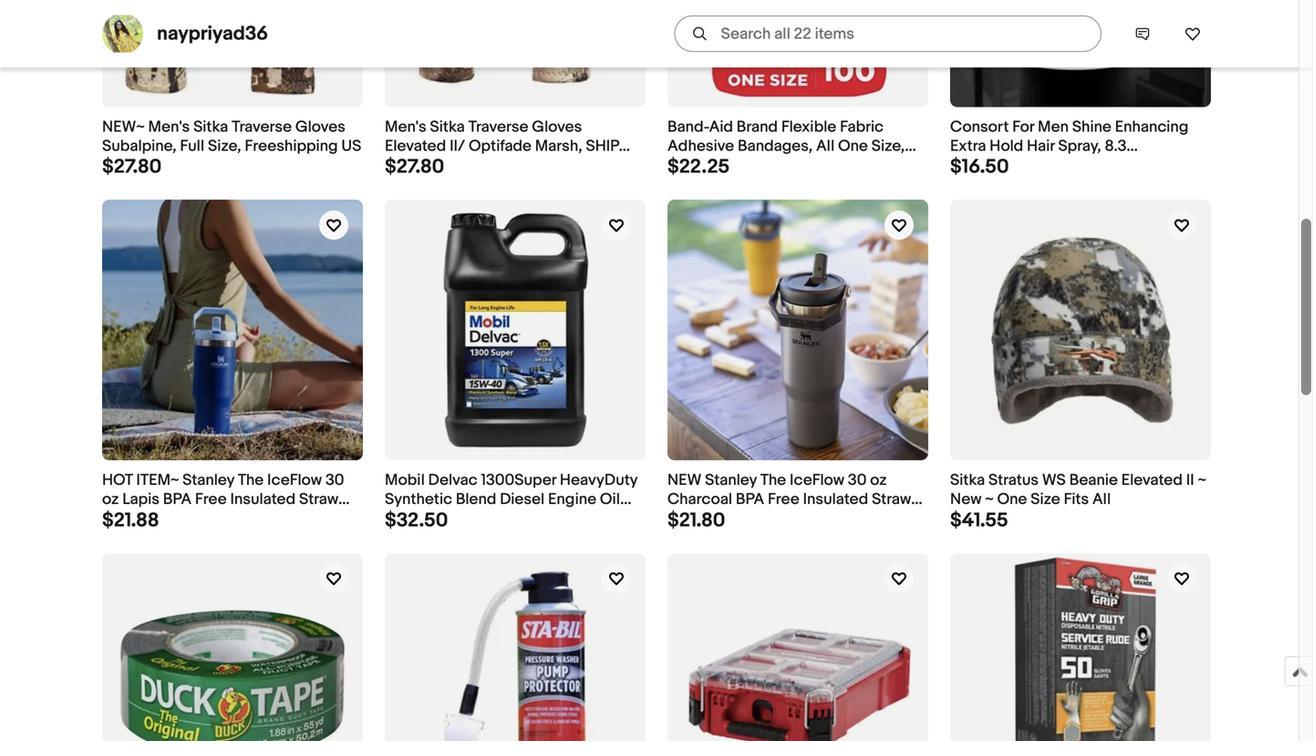 Task type: describe. For each thing, give the bounding box(es) containing it.
$21.80
[[668, 509, 725, 533]]

8.3
[[1105, 137, 1127, 156]]

charcoal
[[668, 490, 733, 509]]

stanley inside hot item~ stanley the iceflow 30 oz lapis bpa free insulated straw tumbler
[[183, 471, 234, 490]]

40
[[420, 509, 439, 528]]

engine
[[548, 490, 597, 509]]

ii/
[[450, 137, 465, 156]]

hold
[[990, 137, 1024, 156]]

shine
[[1073, 118, 1112, 137]]

band-aid brand flexible fabric adhesive bandages, all one size, 100ct~freeship
[[668, 118, 905, 175]]

hot item~ stanley the iceflow 30 oz lapis bpa free insulated straw tumbler link
[[102, 200, 363, 528]]

blend
[[456, 490, 497, 509]]

aid
[[709, 118, 733, 137]]

elevated for ii
[[1122, 471, 1183, 490]]

insulated inside new stanley the iceflow 30 oz charcoal bpa free insulated straw tumbler
[[803, 490, 869, 509]]

lapis
[[122, 490, 160, 509]]

sitka inside men's sitka traverse gloves elevated ii/ optifade marsh, ship from us
[[430, 118, 465, 137]]

15w-
[[385, 509, 420, 528]]

100ct~freeship
[[668, 156, 787, 175]]

free inside new stanley the iceflow 30 oz charcoal bpa free insulated straw tumbler
[[768, 490, 800, 509]]

1300super
[[481, 471, 556, 490]]

size
[[1031, 490, 1061, 509]]

flexible
[[782, 118, 837, 137]]

optifade
[[469, 137, 532, 156]]

naypriyad36
[[157, 22, 268, 46]]

ii
[[1187, 471, 1195, 490]]

band-aid brand flexible fabric adhesive bandages, all one size, 100ct~freeship link
[[668, 0, 929, 175]]

one inside sitka stratus ws beanie elevated ii ~ new ~ one size fits all
[[998, 490, 1028, 509]]

new
[[950, 490, 982, 509]]

hot
[[102, 471, 133, 490]]

consort
[[950, 118, 1009, 137]]

delvac
[[428, 471, 478, 490]]

bandages,
[[738, 137, 813, 156]]

marsh,
[[535, 137, 583, 156]]

us inside men's sitka traverse gloves elevated ii/ optifade marsh, ship from us
[[431, 156, 451, 175]]

the inside new stanley the iceflow 30 oz charcoal bpa free insulated straw tumbler
[[761, 471, 786, 490]]

sitka stratus ws beanie elevated ii ~ new ~ one size fits all
[[950, 471, 1207, 509]]

new~ men's sitka traverse gloves subalpine, full size, freeshipping us link
[[102, 0, 363, 156]]

beanie
[[1070, 471, 1118, 490]]

traverse inside men's sitka traverse gloves elevated ii/ optifade marsh, ship from us
[[468, 118, 529, 137]]

one inside the band-aid brand flexible fabric adhesive bandages, all one size, 100ct~freeship
[[838, 137, 868, 156]]

free inside hot item~ stanley the iceflow 30 oz lapis bpa free insulated straw tumbler
[[195, 490, 227, 509]]

heavyduty
[[560, 471, 638, 490]]

full
[[180, 137, 204, 156]]

ship
[[586, 137, 619, 156]]

synthetic
[[385, 490, 452, 509]]

sitka inside new~ men's sitka traverse gloves subalpine, full size, freeshipping us
[[193, 118, 228, 137]]

new stanley the iceflow 30 oz charcoal bpa free insulated straw tumbler
[[668, 471, 912, 528]]

sitka inside sitka stratus ws beanie elevated ii ~ new ~ one size fits all
[[950, 471, 985, 490]]

$22.25
[[668, 155, 730, 179]]

bpa inside new stanley the iceflow 30 oz charcoal bpa free insulated straw tumbler
[[736, 490, 765, 509]]

from
[[385, 156, 428, 175]]

men's inside men's sitka traverse gloves elevated ii/ optifade marsh, ship from us
[[385, 118, 427, 137]]

iceflow inside hot item~ stanley the iceflow 30 oz lapis bpa free insulated straw tumbler
[[267, 471, 322, 490]]

$16.50
[[950, 155, 1009, 179]]

adhesive
[[668, 137, 734, 156]]

consort for men shine enhancing extra hold hair spray, 8.3 oz~freeshipping
[[950, 118, 1189, 175]]

mobil
[[385, 471, 425, 490]]

men's sitka traverse gloves elevated ii/ optifade marsh, ship from us
[[385, 118, 619, 175]]



Task type: vqa. For each thing, say whether or not it's contained in the screenshot.
Detailed
no



Task type: locate. For each thing, give the bounding box(es) containing it.
freeshipping
[[245, 137, 338, 156]]

~
[[1198, 471, 1207, 490], [986, 490, 994, 509]]

0 horizontal spatial sitka
[[193, 118, 228, 137]]

1 bpa from the left
[[163, 490, 192, 509]]

insulated inside hot item~ stanley the iceflow 30 oz lapis bpa free insulated straw tumbler
[[230, 490, 296, 509]]

free
[[195, 490, 227, 509], [768, 490, 800, 509]]

men's sitka traverse gloves elevated ii/ optifade marsh, ship from us link
[[385, 0, 646, 175]]

one left 'size'
[[998, 490, 1028, 509]]

brand
[[737, 118, 778, 137]]

$21.88
[[102, 509, 159, 533]]

1 30 from the left
[[326, 471, 344, 490]]

gloves inside new~ men's sitka traverse gloves subalpine, full size, freeshipping us
[[295, 118, 346, 137]]

traverse
[[232, 118, 292, 137], [468, 118, 529, 137]]

size,
[[208, 137, 241, 156], [872, 137, 905, 156]]

2 straw from the left
[[872, 490, 912, 509]]

oz
[[870, 471, 887, 490], [102, 490, 119, 509]]

elevated for ii/
[[385, 137, 446, 156]]

1 horizontal spatial stanley
[[705, 471, 757, 490]]

new~ men's sitka traverse gloves subalpine, full size, freeshipping us
[[102, 118, 362, 156]]

mobil delvac 1300super heavyduty synthetic blend diesel engine oil 15w-40 2.5gal link
[[385, 200, 646, 528]]

fits
[[1064, 490, 1089, 509]]

straw left new
[[872, 490, 912, 509]]

tumbler inside new stanley the iceflow 30 oz charcoal bpa free insulated straw tumbler
[[668, 509, 725, 528]]

0 horizontal spatial stanley
[[183, 471, 234, 490]]

1 horizontal spatial size,
[[872, 137, 905, 156]]

bpa right the lapis on the left bottom of the page
[[163, 490, 192, 509]]

2 bpa from the left
[[736, 490, 765, 509]]

sitka stratus ws beanie elevated ii ~ new ~ one size fits all link
[[950, 200, 1211, 510]]

the
[[238, 471, 264, 490], [761, 471, 786, 490]]

0 horizontal spatial us
[[342, 137, 362, 156]]

save this seller naypriyad36 image
[[1185, 26, 1201, 42]]

1 horizontal spatial free
[[768, 490, 800, 509]]

sitka right subalpine,
[[193, 118, 228, 137]]

0 horizontal spatial oz
[[102, 490, 119, 509]]

$27.80 for men's sitka traverse gloves elevated ii/ optifade marsh, ship from us
[[385, 155, 444, 179]]

stanley right item~
[[183, 471, 234, 490]]

tumbler down new
[[668, 509, 725, 528]]

one right flexible
[[838, 137, 868, 156]]

2 the from the left
[[761, 471, 786, 490]]

free right item~
[[195, 490, 227, 509]]

0 horizontal spatial one
[[838, 137, 868, 156]]

ws
[[1043, 471, 1066, 490]]

iceflow
[[267, 471, 322, 490], [790, 471, 845, 490]]

1 horizontal spatial all
[[1093, 490, 1111, 509]]

0 horizontal spatial ~
[[986, 490, 994, 509]]

oz left the lapis on the left bottom of the page
[[102, 490, 119, 509]]

2 30 from the left
[[848, 471, 867, 490]]

stratus
[[989, 471, 1039, 490]]

$27.80 down new~
[[102, 155, 162, 179]]

Search all 22 items field
[[675, 16, 1102, 52]]

0 horizontal spatial the
[[238, 471, 264, 490]]

1 straw from the left
[[299, 490, 339, 509]]

1 horizontal spatial us
[[431, 156, 451, 175]]

straw inside hot item~ stanley the iceflow 30 oz lapis bpa free insulated straw tumbler
[[299, 490, 339, 509]]

sitka up $41.55 at the bottom
[[950, 471, 985, 490]]

straw inside new stanley the iceflow 30 oz charcoal bpa free insulated straw tumbler
[[872, 490, 912, 509]]

0 horizontal spatial tumbler
[[102, 509, 160, 528]]

men
[[1038, 118, 1069, 137]]

1 horizontal spatial iceflow
[[790, 471, 845, 490]]

free right the charcoal at the right of the page
[[768, 490, 800, 509]]

gloves
[[295, 118, 346, 137], [532, 118, 582, 137]]

2 insulated from the left
[[803, 490, 869, 509]]

2 traverse from the left
[[468, 118, 529, 137]]

size, inside the band-aid brand flexible fabric adhesive bandages, all one size, 100ct~freeship
[[872, 137, 905, 156]]

1 free from the left
[[195, 490, 227, 509]]

0 vertical spatial all
[[816, 137, 835, 156]]

traverse inside new~ men's sitka traverse gloves subalpine, full size, freeshipping us
[[232, 118, 292, 137]]

straw
[[299, 490, 339, 509], [872, 490, 912, 509]]

all
[[816, 137, 835, 156], [1093, 490, 1111, 509]]

1 horizontal spatial tumbler
[[668, 509, 725, 528]]

$41.55
[[950, 509, 1009, 533]]

elevated left ii
[[1122, 471, 1183, 490]]

2.5gal
[[443, 509, 489, 528]]

us inside new~ men's sitka traverse gloves subalpine, full size, freeshipping us
[[342, 137, 362, 156]]

oil
[[600, 490, 620, 509]]

1 horizontal spatial $27.80
[[385, 155, 444, 179]]

1 traverse from the left
[[232, 118, 292, 137]]

item~
[[136, 471, 179, 490]]

oz left new
[[870, 471, 887, 490]]

1 horizontal spatial oz
[[870, 471, 887, 490]]

1 horizontal spatial 30
[[848, 471, 867, 490]]

spray,
[[1059, 137, 1102, 156]]

1 horizontal spatial insulated
[[803, 490, 869, 509]]

1 vertical spatial one
[[998, 490, 1028, 509]]

size, right "full"
[[208, 137, 241, 156]]

for
[[1013, 118, 1035, 137]]

0 horizontal spatial 30
[[326, 471, 344, 490]]

~ right ii
[[1198, 471, 1207, 490]]

elevated left ii/
[[385, 137, 446, 156]]

1 horizontal spatial elevated
[[1122, 471, 1183, 490]]

men's
[[148, 118, 190, 137], [385, 118, 427, 137]]

2 gloves from the left
[[532, 118, 582, 137]]

hot item~ stanley the iceflow 30 oz lapis bpa free insulated straw tumbler
[[102, 471, 344, 528]]

us
[[342, 137, 362, 156], [431, 156, 451, 175]]

elevated inside sitka stratus ws beanie elevated ii ~ new ~ one size fits all
[[1122, 471, 1183, 490]]

all left fabric
[[816, 137, 835, 156]]

extra
[[950, 137, 986, 156]]

the inside hot item~ stanley the iceflow 30 oz lapis bpa free insulated straw tumbler
[[238, 471, 264, 490]]

1 vertical spatial elevated
[[1122, 471, 1183, 490]]

1 horizontal spatial sitka
[[430, 118, 465, 137]]

sitka left optifade
[[430, 118, 465, 137]]

traverse right ii/
[[468, 118, 529, 137]]

1 horizontal spatial one
[[998, 490, 1028, 509]]

new stanley the iceflow 30 oz charcoal bpa free insulated straw tumbler link
[[668, 200, 929, 528]]

1 horizontal spatial men's
[[385, 118, 427, 137]]

naypriyad36 link
[[157, 22, 268, 46]]

sitka
[[193, 118, 228, 137], [430, 118, 465, 137], [950, 471, 985, 490]]

1 vertical spatial all
[[1093, 490, 1111, 509]]

2 horizontal spatial sitka
[[950, 471, 985, 490]]

1 tumbler from the left
[[102, 509, 160, 528]]

diesel
[[500, 490, 545, 509]]

2 iceflow from the left
[[790, 471, 845, 490]]

hair
[[1027, 137, 1055, 156]]

consort for men shine enhancing extra hold hair spray, 8.3 oz~freeshipping link
[[950, 0, 1211, 175]]

stanley right new
[[705, 471, 757, 490]]

0 horizontal spatial bpa
[[163, 490, 192, 509]]

2 tumbler from the left
[[668, 509, 725, 528]]

stanley inside new stanley the iceflow 30 oz charcoal bpa free insulated straw tumbler
[[705, 471, 757, 490]]

1 size, from the left
[[208, 137, 241, 156]]

0 horizontal spatial straw
[[299, 490, 339, 509]]

2 stanley from the left
[[705, 471, 757, 490]]

us left from at the top of the page
[[342, 137, 362, 156]]

0 horizontal spatial gloves
[[295, 118, 346, 137]]

1 stanley from the left
[[183, 471, 234, 490]]

0 horizontal spatial all
[[816, 137, 835, 156]]

$32.50
[[385, 509, 448, 533]]

all inside the band-aid brand flexible fabric adhesive bandages, all one size, 100ct~freeship
[[816, 137, 835, 156]]

1 horizontal spatial bpa
[[736, 490, 765, 509]]

0 vertical spatial one
[[838, 137, 868, 156]]

30 inside new stanley the iceflow 30 oz charcoal bpa free insulated straw tumbler
[[848, 471, 867, 490]]

all inside sitka stratus ws beanie elevated ii ~ new ~ one size fits all
[[1093, 490, 1111, 509]]

1 iceflow from the left
[[267, 471, 322, 490]]

straw left 15w-
[[299, 490, 339, 509]]

tumbler
[[102, 509, 160, 528], [668, 509, 725, 528]]

1 $27.80 from the left
[[102, 155, 162, 179]]

$27.80 for new~ men's sitka traverse gloves subalpine, full size, freeshipping us
[[102, 155, 162, 179]]

enhancing
[[1115, 118, 1189, 137]]

1 insulated from the left
[[230, 490, 296, 509]]

1 men's from the left
[[148, 118, 190, 137]]

elevated
[[385, 137, 446, 156], [1122, 471, 1183, 490]]

iceflow inside new stanley the iceflow 30 oz charcoal bpa free insulated straw tumbler
[[790, 471, 845, 490]]

stanley
[[183, 471, 234, 490], [705, 471, 757, 490]]

size, left extra
[[872, 137, 905, 156]]

2 $27.80 from the left
[[385, 155, 444, 179]]

oz inside hot item~ stanley the iceflow 30 oz lapis bpa free insulated straw tumbler
[[102, 490, 119, 509]]

0 vertical spatial elevated
[[385, 137, 446, 156]]

30 inside hot item~ stanley the iceflow 30 oz lapis bpa free insulated straw tumbler
[[326, 471, 344, 490]]

0 horizontal spatial size,
[[208, 137, 241, 156]]

traverse right "full"
[[232, 118, 292, 137]]

0 horizontal spatial free
[[195, 490, 227, 509]]

fabric
[[840, 118, 884, 137]]

all right fits
[[1093, 490, 1111, 509]]

$27.80 left ii/
[[385, 155, 444, 179]]

band-
[[668, 118, 709, 137]]

men's up from at the top of the page
[[385, 118, 427, 137]]

1 horizontal spatial straw
[[872, 490, 912, 509]]

~ right new
[[986, 490, 994, 509]]

1 horizontal spatial gloves
[[532, 118, 582, 137]]

1 horizontal spatial the
[[761, 471, 786, 490]]

0 horizontal spatial insulated
[[230, 490, 296, 509]]

0 horizontal spatial traverse
[[232, 118, 292, 137]]

insulated
[[230, 490, 296, 509], [803, 490, 869, 509]]

bpa
[[163, 490, 192, 509], [736, 490, 765, 509]]

oz inside new stanley the iceflow 30 oz charcoal bpa free insulated straw tumbler
[[870, 471, 887, 490]]

2 size, from the left
[[872, 137, 905, 156]]

oz~freeshipping
[[950, 156, 1082, 175]]

1 the from the left
[[238, 471, 264, 490]]

2 men's from the left
[[385, 118, 427, 137]]

size, inside new~ men's sitka traverse gloves subalpine, full size, freeshipping us
[[208, 137, 241, 156]]

1 horizontal spatial traverse
[[468, 118, 529, 137]]

us right from at the top of the page
[[431, 156, 451, 175]]

new~
[[102, 118, 145, 137]]

$27.80
[[102, 155, 162, 179], [385, 155, 444, 179]]

0 horizontal spatial elevated
[[385, 137, 446, 156]]

one
[[838, 137, 868, 156], [998, 490, 1028, 509]]

subalpine,
[[102, 137, 177, 156]]

0 horizontal spatial $27.80
[[102, 155, 162, 179]]

bpa right the charcoal at the right of the page
[[736, 490, 765, 509]]

mobil delvac 1300super heavyduty synthetic blend diesel engine oil 15w-40 2.5gal
[[385, 471, 638, 528]]

2 free from the left
[[768, 490, 800, 509]]

new
[[668, 471, 702, 490]]

men's right new~
[[148, 118, 190, 137]]

1 gloves from the left
[[295, 118, 346, 137]]

tumbler inside hot item~ stanley the iceflow 30 oz lapis bpa free insulated straw tumbler
[[102, 509, 160, 528]]

gloves inside men's sitka traverse gloves elevated ii/ optifade marsh, ship from us
[[532, 118, 582, 137]]

1 horizontal spatial ~
[[1198, 471, 1207, 490]]

0 horizontal spatial iceflow
[[267, 471, 322, 490]]

elevated inside men's sitka traverse gloves elevated ii/ optifade marsh, ship from us
[[385, 137, 446, 156]]

tumbler down 'hot'
[[102, 509, 160, 528]]

0 horizontal spatial men's
[[148, 118, 190, 137]]

bpa inside hot item~ stanley the iceflow 30 oz lapis bpa free insulated straw tumbler
[[163, 490, 192, 509]]

30
[[326, 471, 344, 490], [848, 471, 867, 490]]

naypriyad36 image
[[102, 15, 143, 52]]

men's inside new~ men's sitka traverse gloves subalpine, full size, freeshipping us
[[148, 118, 190, 137]]



